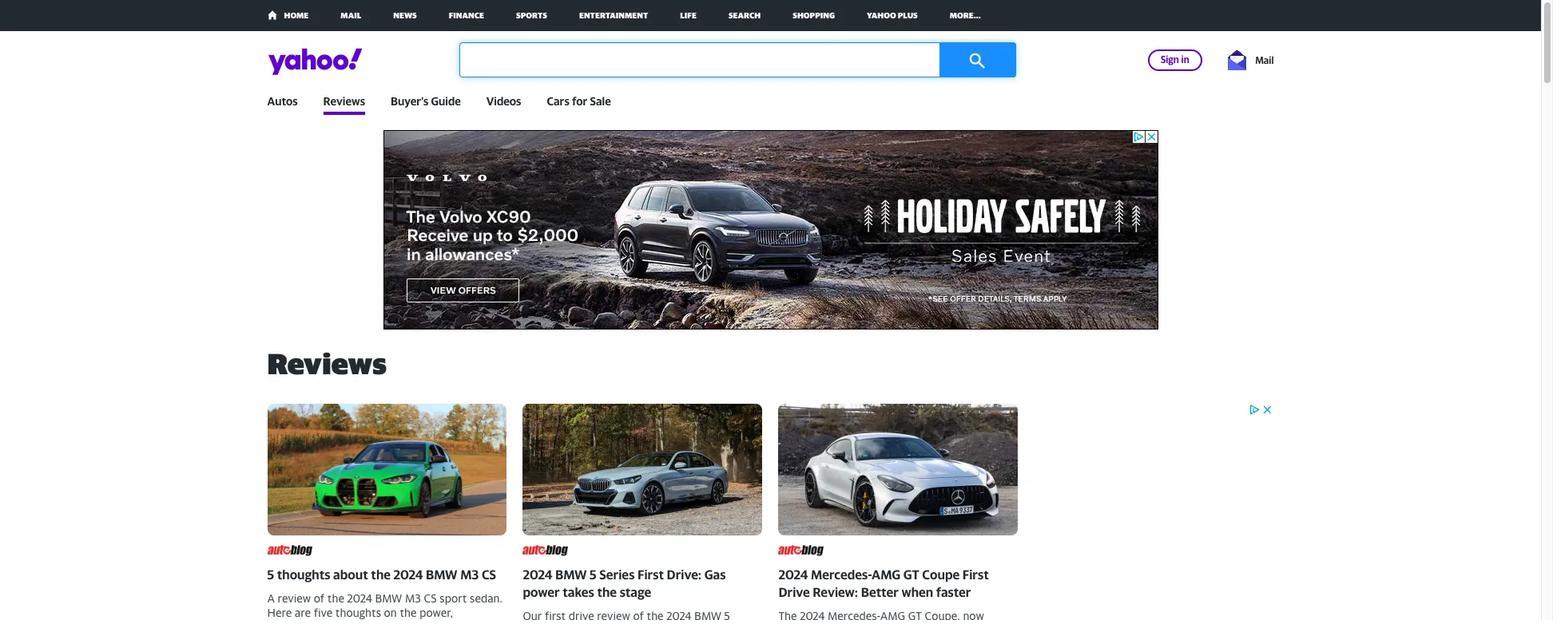 Task type: locate. For each thing, give the bounding box(es) containing it.
sport
[[440, 592, 467, 606]]

a review of the 2024 bmw m3 cs sport sedan. here are five thoughts on the power
[[267, 592, 503, 621]]

for
[[572, 94, 588, 107]]

buyer's guide
[[391, 94, 461, 107]]

cs for a review of the 2024 bmw m3 cs sport sedan. here are five thoughts on the power
[[424, 592, 437, 606]]

1 horizontal spatial thoughts
[[336, 607, 381, 620]]

bmw for a review of the 2024 bmw m3 cs sport sedan. here are five thoughts on the power
[[375, 592, 402, 606]]

when
[[902, 585, 934, 601]]

cars for sale link
[[547, 94, 611, 107]]

2024
[[394, 567, 423, 583], [523, 567, 553, 583], [779, 567, 808, 583], [347, 592, 372, 606]]

are
[[295, 607, 311, 620]]

1 vertical spatial thoughts
[[336, 607, 381, 620]]

bmw
[[426, 567, 458, 583], [555, 567, 587, 583], [375, 592, 402, 606]]

gas
[[705, 567, 726, 583]]

toolbar
[[1123, 47, 1274, 73]]

autoblog image up power
[[523, 542, 569, 560]]

1 vertical spatial cs
[[424, 592, 437, 606]]

1 horizontal spatial autoblog image
[[523, 542, 569, 560]]

autoblog image up review
[[267, 542, 313, 560]]

5 thoughts about the 2024 bmw m3 cs link
[[267, 404, 507, 621]]

bmw up the sport
[[426, 567, 458, 583]]

reviews
[[323, 94, 365, 107]]

0 vertical spatial m3
[[460, 567, 479, 583]]

toolbar containing sign in
[[1123, 47, 1274, 73]]

a
[[267, 592, 275, 606]]

home
[[283, 10, 309, 20]]

1 horizontal spatial m3
[[460, 567, 479, 583]]

sports link
[[516, 10, 547, 20]]

0 vertical spatial advertisement region
[[383, 130, 1158, 330]]

1 horizontal spatial cs
[[482, 567, 496, 583]]

finance
[[449, 10, 484, 20]]

0 horizontal spatial first
[[638, 567, 664, 583]]

mail
[[1256, 54, 1274, 66]]

life
[[680, 10, 697, 20]]

first
[[638, 567, 664, 583], [963, 567, 989, 583]]

power
[[523, 585, 560, 601]]

0 horizontal spatial bmw
[[375, 592, 402, 606]]

3 autoblog image from the left
[[779, 542, 824, 560]]

cs inside a review of the 2024 bmw m3 cs sport sedan. here are five thoughts on the power
[[424, 592, 437, 606]]

5 thoughts about the 2024 bmw m3 cs
[[267, 567, 496, 583]]

5 up a
[[267, 567, 274, 583]]

thoughts inside a review of the 2024 bmw m3 cs sport sedan. here are five thoughts on the power
[[336, 607, 381, 620]]

first up 'stage'
[[638, 567, 664, 583]]

2024 down "about"
[[347, 592, 372, 606]]

bmw inside a review of the 2024 bmw m3 cs sport sedan. here are five thoughts on the power
[[375, 592, 402, 606]]

autoblog image for thoughts
[[267, 542, 313, 560]]

bmw up takes at bottom left
[[555, 567, 587, 583]]

0 horizontal spatial m3
[[405, 592, 421, 606]]

cars for sale
[[547, 94, 611, 107]]

2 5 from the left
[[590, 567, 597, 583]]

1 autoblog image from the left
[[267, 542, 313, 560]]

thoughts left on
[[336, 607, 381, 620]]

1 vertical spatial m3
[[405, 592, 421, 606]]

the right "about"
[[371, 567, 391, 583]]

0 horizontal spatial cs
[[424, 592, 437, 606]]

life link
[[680, 10, 697, 20]]

autoblog image up drive
[[779, 542, 824, 560]]

sedan.
[[470, 592, 503, 606]]

thoughts up review
[[277, 567, 330, 583]]

reviews
[[267, 347, 387, 381]]

series
[[600, 567, 635, 583]]

0 vertical spatial cs
[[482, 567, 496, 583]]

news
[[393, 10, 417, 20]]

cs left the sport
[[424, 592, 437, 606]]

the
[[371, 567, 391, 583], [597, 585, 617, 601], [328, 592, 344, 606], [400, 607, 417, 620]]

2 horizontal spatial bmw
[[555, 567, 587, 583]]

2024 inside 2024 bmw 5 series first drive: gas power takes the stage
[[523, 567, 553, 583]]

1 horizontal spatial bmw
[[426, 567, 458, 583]]

bmw up on
[[375, 592, 402, 606]]

0 horizontal spatial 5
[[267, 567, 274, 583]]

in
[[1182, 53, 1190, 65]]

2 autoblog image from the left
[[523, 542, 569, 560]]

2024 up power
[[523, 567, 553, 583]]

navigation
[[235, 0, 1307, 31]]

2 first from the left
[[963, 567, 989, 583]]

buyer's guide link
[[391, 94, 461, 107]]

cs for 5 thoughts about the 2024 bmw m3 cs
[[482, 567, 496, 583]]

2024 up drive
[[779, 567, 808, 583]]

the down 'series' at the bottom left
[[597, 585, 617, 601]]

2 horizontal spatial autoblog image
[[779, 542, 824, 560]]

first inside 2024 bmw 5 series first drive: gas power takes the stage
[[638, 567, 664, 583]]

autos
[[267, 94, 298, 107]]

1 horizontal spatial first
[[963, 567, 989, 583]]

2024 inside a review of the 2024 bmw m3 cs sport sedan. here are five thoughts on the power
[[347, 592, 372, 606]]

mercedes-
[[811, 567, 872, 583]]

drive
[[779, 585, 810, 601]]

first up faster
[[963, 567, 989, 583]]

1 first from the left
[[638, 567, 664, 583]]

autoblog image for bmw
[[523, 542, 569, 560]]

2024 bmw 5 series first drive: gas power takes the stage
[[523, 567, 726, 601]]

5 up takes at bottom left
[[590, 567, 597, 583]]

cars
[[547, 94, 570, 107]]

more...
[[950, 10, 981, 20]]

sign in link
[[1148, 49, 1203, 71]]

m3 down 5 thoughts about the 2024 bmw m3 cs
[[405, 592, 421, 606]]

thoughts
[[277, 567, 330, 583], [336, 607, 381, 620]]

faster
[[936, 585, 971, 601]]

m3 inside a review of the 2024 bmw m3 cs sport sedan. here are five thoughts on the power
[[405, 592, 421, 606]]

advertisement region
[[383, 130, 1158, 330], [1035, 404, 1274, 621]]

search
[[729, 10, 761, 20]]

review:
[[813, 585, 858, 601]]

gt
[[904, 567, 920, 583]]

m3 up the sport
[[460, 567, 479, 583]]

m3
[[460, 567, 479, 583], [405, 592, 421, 606]]

5
[[267, 567, 274, 583], [590, 567, 597, 583]]

0 vertical spatial thoughts
[[277, 567, 330, 583]]

2024 bmw 5 series first drive: gas power takes the stage link
[[523, 404, 763, 621]]

better
[[861, 585, 899, 601]]

sale
[[590, 94, 611, 107]]

autoblog image
[[267, 542, 313, 560], [523, 542, 569, 560], [779, 542, 824, 560]]

autoblog image for mercedes-
[[779, 542, 824, 560]]

1 horizontal spatial 5
[[590, 567, 597, 583]]

five
[[314, 607, 333, 620]]

2024 inside 2024 mercedes-amg gt coupe first drive review: better when faster
[[779, 567, 808, 583]]

cs up sedan.
[[482, 567, 496, 583]]

reviews main content
[[259, 346, 1027, 621]]

first inside 2024 mercedes-amg gt coupe first drive review: better when faster
[[963, 567, 989, 583]]

0 horizontal spatial autoblog image
[[267, 542, 313, 560]]

None search field
[[459, 42, 1016, 78]]

cs
[[482, 567, 496, 583], [424, 592, 437, 606]]

m3 for a review of the 2024 bmw m3 cs sport sedan. here are five thoughts on the power
[[405, 592, 421, 606]]



Task type: describe. For each thing, give the bounding box(es) containing it.
Search query text field
[[459, 42, 1016, 78]]

more... link
[[950, 10, 981, 20]]

2024 mercedes-amg gt coupe first drive review: better when faster link
[[779, 404, 1019, 621]]

amg
[[872, 567, 901, 583]]

autos link
[[267, 94, 298, 107]]

the right on
[[400, 607, 417, 620]]

1 vertical spatial advertisement region
[[1035, 404, 1274, 621]]

entertainment link
[[579, 10, 648, 20]]

m3 for 5 thoughts about the 2024 bmw m3 cs
[[460, 567, 479, 583]]

1 5 from the left
[[267, 567, 274, 583]]

the right of
[[328, 592, 344, 606]]

drive:
[[667, 567, 702, 583]]

on
[[384, 607, 397, 620]]

2024 mercedes-amg gt coupe first drive review: better when faster
[[779, 567, 989, 601]]

sign
[[1161, 53, 1180, 65]]

of
[[314, 592, 325, 606]]

mail
[[341, 10, 361, 20]]

entertainment
[[579, 10, 648, 20]]

takes
[[563, 585, 594, 601]]

videos
[[487, 94, 521, 107]]

plus
[[898, 10, 918, 20]]

buyer's
[[391, 94, 429, 107]]

home link
[[267, 10, 309, 20]]

finance link
[[449, 10, 484, 20]]

0 horizontal spatial thoughts
[[277, 567, 330, 583]]

bmw for 5 thoughts about the 2024 bmw m3 cs
[[426, 567, 458, 583]]

sign in
[[1161, 53, 1190, 65]]

the inside 2024 bmw 5 series first drive: gas power takes the stage
[[597, 585, 617, 601]]

coupe
[[923, 567, 960, 583]]

about
[[333, 567, 368, 583]]

mail link
[[1228, 50, 1274, 70]]

mail link
[[341, 10, 361, 20]]

navigation containing home
[[235, 0, 1307, 31]]

stage
[[620, 585, 652, 601]]

yahoo plus
[[867, 10, 918, 20]]

bmw inside 2024 bmw 5 series first drive: gas power takes the stage
[[555, 567, 587, 583]]

search link
[[729, 10, 761, 20]]

2024 up a review of the 2024 bmw m3 cs sport sedan. here are five thoughts on the power
[[394, 567, 423, 583]]

review
[[278, 592, 311, 606]]

here
[[267, 607, 292, 620]]

sports
[[516, 10, 547, 20]]

5 inside 2024 bmw 5 series first drive: gas power takes the stage
[[590, 567, 597, 583]]

videos link
[[487, 94, 521, 107]]

guide
[[431, 94, 461, 107]]

shopping
[[793, 10, 835, 20]]

yahoo plus link
[[867, 10, 918, 20]]

yahoo
[[867, 10, 897, 20]]

shopping link
[[793, 10, 835, 20]]

news link
[[393, 10, 417, 20]]

reviews link
[[323, 94, 365, 107]]



Task type: vqa. For each thing, say whether or not it's contained in the screenshot.
world's
no



